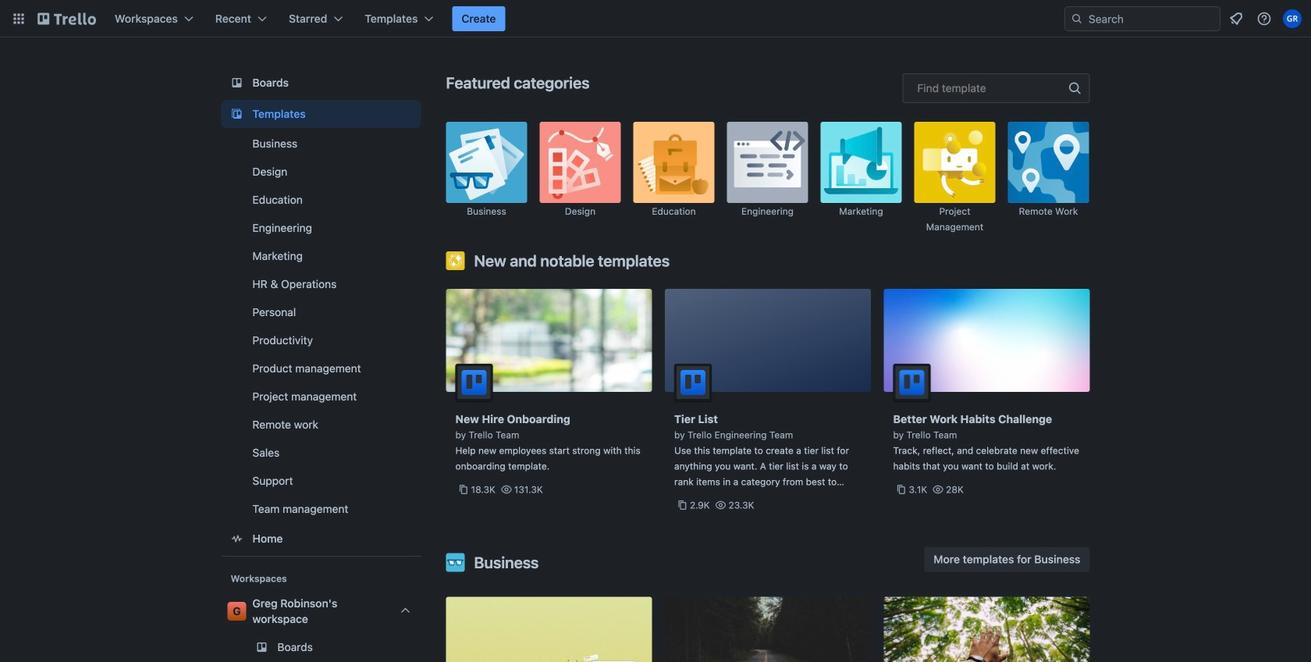 Task type: locate. For each thing, give the bounding box(es) containing it.
business icon image
[[446, 122, 527, 203], [446, 553, 465, 572]]

0 horizontal spatial trello team image
[[456, 364, 493, 401]]

1 horizontal spatial trello team image
[[894, 364, 931, 401]]

1 vertical spatial business icon image
[[446, 553, 465, 572]]

2 business icon image from the top
[[446, 553, 465, 572]]

0 vertical spatial business icon image
[[446, 122, 527, 203]]

design icon image
[[540, 122, 621, 203]]

trello engineering team image
[[675, 364, 712, 401]]

trello team image
[[456, 364, 493, 401], [894, 364, 931, 401]]

None field
[[903, 73, 1090, 103]]

education icon image
[[634, 122, 715, 203]]

project management icon image
[[915, 122, 996, 203]]

greg robinson (gregrobinson96) image
[[1283, 9, 1302, 28]]

1 business icon image from the top
[[446, 122, 527, 203]]

Search field
[[1084, 8, 1220, 30]]

home image
[[228, 529, 246, 548]]

board image
[[228, 73, 246, 92]]



Task type: vqa. For each thing, say whether or not it's contained in the screenshot.
Board ICON
yes



Task type: describe. For each thing, give the bounding box(es) containing it.
2 trello team image from the left
[[894, 364, 931, 401]]

search image
[[1071, 12, 1084, 25]]

remote work icon image
[[1008, 122, 1089, 203]]

primary element
[[0, 0, 1312, 37]]

open information menu image
[[1257, 11, 1273, 27]]

template board image
[[228, 105, 246, 123]]

marketing icon image
[[821, 122, 902, 203]]

0 notifications image
[[1227, 9, 1246, 28]]

1 trello team image from the left
[[456, 364, 493, 401]]

engineering icon image
[[727, 122, 808, 203]]

back to home image
[[37, 6, 96, 31]]



